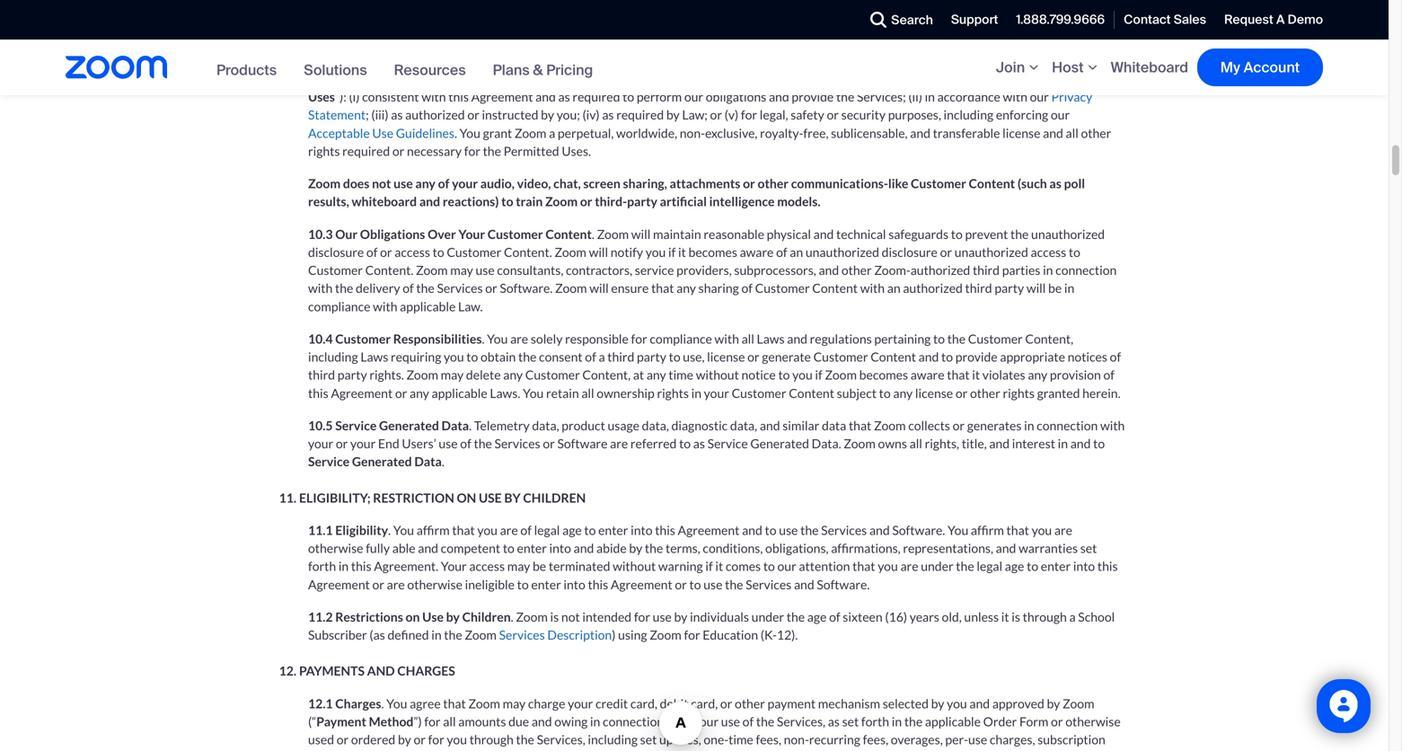 Task type: vqa. For each thing, say whether or not it's contained in the screenshot.
These small businesses have to be scrappy. They need to find savvy ways to break out in today's crowded market — reach new audiences, automate processes and improve efficiencies.
no



Task type: locate. For each thing, give the bounding box(es) containing it.
and inside . you agree that zoom may charge your credit card, debit card, or other payment mechanism selected by you and approved by zoom ("
[[970, 696, 990, 711]]

0 vertical spatial authorized
[[405, 107, 465, 122]]

privacy
[[1052, 89, 1093, 104]]

may up law.
[[450, 262, 473, 278]]

1 horizontal spatial referred
[[631, 436, 677, 451]]

or left software,
[[525, 20, 537, 36]]

customer up safety
[[791, 71, 846, 86]]

customer content .
[[385, 38, 492, 54]]

2 affirm from the left
[[971, 522, 1004, 538]]

(" inside "") for all amounts due and owing in connection with your use of the services, as set forth in the applicable order form or otherwise used or ordered by or for you through the services, including set up fees, one-time fees, non-recurring fees, overages, per-use charges, subscription fees, recurring fees, and any other fees and charges associated with the services or your account (""
[[834, 750, 842, 751]]

0 horizontal spatial not
[[372, 176, 391, 191]]

it down "conditions," at the bottom
[[716, 559, 724, 574]]

or inside . you agree that zoom may charge your credit card, debit card, or other payment mechanism selected by you and approved by zoom ("
[[721, 696, 733, 711]]

including inside ; (iii) as authorized or instructed by you; (iv) as required by law; or (v) for legal, safety or security purposes, including enforcing our acceptable use guidelines
[[944, 107, 994, 122]]

2 horizontal spatial license
[[1003, 125, 1041, 140]]

any inside . zoom will maintain reasonable physical and technical safeguards to prevent the unauthorized disclosure of or access to customer content. zoom will notify you if it becomes aware of an unauthorized disclosure or unauthorized access to customer content. zoom may use consultants, contractors, service providers, subprocessors, and other zoom-authorized third parties in connection with the delivery of the services or software. zoom will ensure that any sharing of customer content with an authorized third party will be in compliance with applicable law.
[[677, 281, 696, 296]]

1 horizontal spatial services,
[[777, 714, 826, 729]]

compliance up 10.4
[[308, 299, 371, 314]]

affirm
[[417, 522, 450, 538], [971, 522, 1004, 538]]

1 vertical spatial age
[[1005, 559, 1025, 574]]

rights inside . you grant zoom a perpetual, worldwide, non-exclusive, royalty-free, sublicensable, and transferable license and all other rights required or necessary for the permitted uses.
[[308, 143, 340, 159]]

for right the '(v)'
[[741, 107, 758, 122]]

software,
[[540, 20, 593, 36]]

0 vertical spatial uses
[[395, 71, 422, 86]]

aware down 'pertaining'
[[911, 367, 945, 383]]

services down telemetry
[[495, 436, 541, 451]]

charge
[[528, 696, 566, 711]]

license
[[1003, 125, 1041, 140], [707, 349, 745, 364], [916, 385, 954, 401]]

0 horizontal spatial a
[[549, 125, 556, 140]]

services inside . data, content, communications, messages, files, documents, or other materials that you or your end users generate or provide in connection with the services or software, together with any resulting transcripts, recordings, outputs, visual displays, or other content, is referred to as
[[477, 20, 523, 36]]

customer
[[385, 38, 441, 54], [448, 71, 503, 86], [791, 71, 846, 86], [911, 176, 967, 191], [488, 226, 543, 242], [447, 244, 502, 260], [308, 262, 363, 278], [755, 281, 810, 296], [335, 331, 391, 346], [968, 331, 1023, 346], [814, 349, 868, 364], [525, 367, 580, 383], [732, 385, 787, 401]]

without inside '. you affirm that you are of legal age to enter into this agreement and to use the services and software. you affirm that you are otherwise fully able and competent to enter into and abide by the terms, conditions, obligations, affirmations, representations, and warranties set forth in this agreement. your access may be terminated without warning if it comes to our attention that you are under the legal age to enter into this agreement or are otherwise ineligible to enter into this agreement or to use the services and software.'
[[613, 559, 656, 574]]

1 horizontal spatial generate
[[1021, 2, 1070, 18]]

the up security
[[837, 89, 855, 104]]

a left school at the right bottom
[[1070, 609, 1076, 624]]

applicable inside . zoom will maintain reasonable physical and technical safeguards to prevent the unauthorized disclosure of or access to customer content. zoom will notify you if it becomes aware of an unauthorized disclosure or unauthorized access to customer content. zoom may use consultants, contractors, service providers, subprocessors, and other zoom-authorized third parties in connection with the delivery of the services or software. zoom will ensure that any sharing of customer content with an authorized third party will be in compliance with applicable law.
[[400, 299, 456, 314]]

connection
[[365, 20, 427, 36], [1056, 262, 1117, 278], [1037, 418, 1098, 433], [603, 714, 664, 729]]

2 horizontal spatial if
[[815, 367, 823, 383]]

time
[[669, 367, 694, 383], [729, 732, 754, 747]]

use right users'
[[439, 436, 458, 451]]

. inside . zoom will maintain reasonable physical and technical safeguards to prevent the unauthorized disclosure of or access to customer content. zoom will notify you if it becomes aware of an unauthorized disclosure or unauthorized access to customer content. zoom may use consultants, contractors, service providers, subprocessors, and other zoom-authorized third parties in connection with the delivery of the services or software. zoom will ensure that any sharing of customer content with an authorized third party will be in compliance with applicable law.
[[592, 226, 595, 242]]

free,
[[804, 125, 829, 140]]

agreement up 11.2
[[308, 577, 370, 592]]

defined
[[388, 627, 429, 643]]

services up affirmations,
[[821, 522, 867, 538]]

files,
[[678, 2, 703, 18]]

provide up solutions
[[308, 20, 350, 36]]

referred inside . telemetry data, product usage data, diagnostic data, and similar data that zoom collects or generates in connection with your or your end users' use of the services or software are referred to as service generated data.  zoom owns all rights, title, and interest in and to service generated data .
[[631, 436, 677, 451]]

third down 10.4
[[308, 367, 335, 383]]

1 vertical spatial an
[[888, 281, 901, 296]]

are up warranties
[[1055, 522, 1073, 538]]

it inside '. you affirm that you are of legal age to enter into this agreement and to use the services and software. you affirm that you are otherwise fully able and competent to enter into and abide by the terms, conditions, obligations, affirmations, representations, and warranties set forth in this agreement. your access may be terminated without warning if it comes to our attention that you are under the legal age to enter into this agreement or are otherwise ineligible to enter into this agreement or to use the services and software.'
[[716, 559, 724, 574]]

0 vertical spatial applicable
[[400, 299, 456, 314]]

1 vertical spatial license
[[707, 349, 745, 364]]

1 vertical spatial forth
[[862, 714, 890, 729]]

that up competent
[[452, 522, 475, 538]]

access inside '. you affirm that you are of legal age to enter into this agreement and to use the services and software. you affirm that you are otherwise fully able and competent to enter into and abide by the terms, conditions, obligations, affirmations, representations, and warranties set forth in this agreement. your access may be terminated without warning if it comes to our attention that you are under the legal age to enter into this agreement or are otherwise ineligible to enter into this agreement or to use the services and software.'
[[469, 559, 505, 574]]

0 vertical spatial content,
[[1026, 331, 1074, 346]]

1 horizontal spatial including
[[588, 732, 638, 747]]

0 vertical spatial end
[[963, 2, 984, 18]]

the down telemetry
[[474, 436, 492, 451]]

for up at
[[631, 331, 648, 346]]

1 horizontal spatial affirm
[[971, 522, 1004, 538]]

1 vertical spatial recurring
[[336, 750, 388, 751]]

time inside . you are solely responsible for compliance with all laws and regulations pertaining to the customer content, including laws requiring you to obtain the consent of a third party to use, license or generate customer content and to provide appropriate notices of third party rights. zoom may delete any customer content, at any time without notice to you if zoom becomes aware that it violates any provision of this agreement or any applicable laws. you retain all ownership rights in your customer content subject to any license or other rights granted herein.
[[669, 367, 694, 383]]

with down messages,
[[645, 20, 670, 36]]

enter down terminated
[[531, 577, 561, 592]]

content. up consultants,
[[504, 244, 552, 260]]

generated up users'
[[379, 418, 439, 433]]

transferable
[[933, 125, 1001, 140]]

you inside . data, content, communications, messages, files, documents, or other materials that you or your end users generate or provide in connection with the services or software, together with any resulting transcripts, recordings, outputs, visual displays, or other content, is referred to as
[[898, 2, 918, 18]]

are
[[510, 331, 528, 346], [610, 436, 628, 451], [500, 522, 518, 538], [1055, 522, 1073, 538], [901, 559, 919, 574], [387, 577, 405, 592]]

use up obligations,
[[779, 522, 798, 538]]

the down "grant"
[[483, 143, 501, 159]]

use up individuals at the bottom of page
[[704, 577, 723, 592]]

artificial
[[660, 194, 707, 209]]

you inside . zoom will maintain reasonable physical and technical safeguards to prevent the unauthorized disclosure of or access to customer content. zoom will notify you if it becomes aware of an unauthorized disclosure or unauthorized access to customer content. zoom may use consultants, contractors, service providers, subprocessors, and other zoom-authorized third parties in connection with the delivery of the services or software. zoom will ensure that any sharing of customer content with an authorized third party will be in compliance with applicable law.
[[646, 244, 666, 260]]

0 horizontal spatial non-
[[680, 125, 705, 140]]

screen
[[584, 176, 621, 191]]

displays,
[[956, 20, 1003, 36]]

1.888.799.9666
[[1017, 11, 1105, 28]]

. for are
[[482, 331, 485, 346]]

and down enforcing
[[1043, 125, 1064, 140]]

use inside zoom does not use any of your audio, video, chat, screen sharing, attachments or other communications-like customer content (such as poll results, whiteboard and reactions) to train zoom or third-party artificial intelligence models.
[[394, 176, 413, 191]]

1 data, from the left
[[532, 418, 559, 433]]

rights.
[[370, 367, 404, 383]]

under down representations,
[[921, 559, 954, 574]]

grant
[[550, 71, 583, 86]]

0 horizontal spatial otherwise
[[308, 541, 363, 556]]

0 vertical spatial license
[[1003, 125, 1041, 140]]

by up services description ) using zoom for education (k-12). on the bottom of the page
[[674, 609, 688, 624]]

other inside . you are solely responsible for compliance with all laws and regulations pertaining to the customer content, including laws requiring you to obtain the consent of a third party to use, license or generate customer content and to provide appropriate notices of third party rights. zoom may delete any customer content, at any time without notice to you if zoom becomes aware that it violates any provision of this agreement or any applicable laws. you retain all ownership rights in your customer content subject to any license or other rights granted herein.
[[970, 385, 1001, 401]]

age inside ". zoom is not intended for use by individuals under the age of sixteen (16) years old, unless it is through a school subscriber (as defined in the zoom"
[[808, 609, 827, 624]]

license up collects
[[916, 385, 954, 401]]

2 horizontal spatial data,
[[730, 418, 758, 433]]

(" down the 12.1
[[308, 714, 317, 729]]

generate
[[1021, 2, 1070, 18], [762, 349, 811, 364]]

by inside "") for all amounts due and owing in connection with your use of the services, as set forth in the applicable order form or otherwise used or ordered by or for you through the services, including set up fees, one-time fees, non-recurring fees, overages, per-use charges, subscription fees, recurring fees, and any other fees and charges associated with the services or your account (""
[[398, 732, 411, 747]]

0 horizontal spatial use
[[372, 125, 394, 140]]

connection inside . data, content, communications, messages, files, documents, or other materials that you or your end users generate or provide in connection with the services or software, together with any resulting transcripts, recordings, outputs, visual displays, or other content, is referred to as
[[365, 20, 427, 36]]

it inside . zoom will maintain reasonable physical and technical safeguards to prevent the unauthorized disclosure of or access to customer content. zoom will notify you if it becomes aware of an unauthorized disclosure or unauthorized access to customer content. zoom may use consultants, contractors, service providers, subprocessors, and other zoom-authorized third parties in connection with the delivery of the services or software. zoom will ensure that any sharing of customer content with an authorized third party will be in compliance with applicable law.
[[678, 244, 686, 260]]

data, right diagnostic
[[730, 418, 758, 433]]

1 vertical spatial applicable
[[432, 385, 488, 401]]

through inside "") for all amounts due and owing in connection with your use of the services, as set forth in the applicable order form or otherwise used or ordered by or for you through the services, including set up fees, one-time fees, non-recurring fees, overages, per-use charges, subscription fees, recurring fees, and any other fees and charges associated with the services or your account (""
[[470, 732, 514, 747]]

1 horizontal spatial a
[[599, 349, 605, 364]]

0 horizontal spatial if
[[669, 244, 676, 260]]

you up service
[[646, 244, 666, 260]]

2 vertical spatial license
[[916, 385, 954, 401]]

content inside zoom does not use any of your audio, video, chat, screen sharing, attachments or other communications-like customer content (such as poll results, whiteboard and reactions) to train zoom or third-party artificial intelligence models.
[[969, 176, 1015, 191]]

and down generates
[[990, 436, 1010, 451]]

.
[[440, 2, 442, 18], [490, 38, 492, 54], [583, 71, 585, 86], [455, 125, 457, 140], [592, 226, 595, 242], [482, 331, 485, 346], [469, 418, 472, 433], [442, 454, 445, 469], [388, 522, 391, 538], [511, 609, 514, 624], [381, 696, 384, 711]]

or inside . you grant zoom a perpetual, worldwide, non-exclusive, royalty-free, sublicensable, and transferable license and all other rights required or necessary for the permitted uses.
[[393, 143, 405, 159]]

3 data, from the left
[[730, 418, 758, 433]]

2 vertical spatial including
[[588, 732, 638, 747]]

content up contractors,
[[546, 226, 592, 242]]

forth down the mechanism
[[862, 714, 890, 729]]

)
[[612, 627, 616, 643]]

for inside ; (iii) as authorized or instructed by you; (iv) as required by law; or (v) for legal, safety or security purposes, including enforcing our acceptable use guidelines
[[741, 107, 758, 122]]

zoom does not use any of your audio, video, chat, screen sharing, attachments or other communications-like customer content (such as poll results, whiteboard and reactions) to train zoom or third-party artificial intelligence models.
[[308, 176, 1086, 209]]

compliance inside . you are solely responsible for compliance with all laws and regulations pertaining to the customer content, including laws requiring you to obtain the consent of a third party to use, license or generate customer content and to provide appropriate notices of third party rights. zoom may delete any customer content, at any time without notice to you if zoom becomes aware that it violates any provision of this agreement or any applicable laws. you retain all ownership rights in your customer content subject to any license or other rights granted herein.
[[650, 331, 712, 346]]

non- inside "") for all amounts due and owing in connection with your use of the services, as set forth in the applicable order form or otherwise used or ordered by or for you through the services, including set up fees, one-time fees, non-recurring fees, overages, per-use charges, subscription fees, recurring fees, and any other fees and charges associated with the services or your account (""
[[784, 732, 809, 747]]

representations,
[[903, 541, 994, 556]]

the inside . you grant zoom a perpetual, worldwide, non-exclusive, royalty-free, sublicensable, and transferable license and all other rights required or necessary for the permitted uses.
[[483, 143, 501, 159]]

0 horizontal spatial rights
[[308, 143, 340, 159]]

0 horizontal spatial license
[[707, 349, 745, 364]]

all inside . you grant zoom a perpetual, worldwide, non-exclusive, royalty-free, sublicensable, and transferable license and all other rights required or necessary for the permitted uses.
[[1066, 125, 1079, 140]]

1 horizontal spatial under
[[921, 559, 954, 574]]

1 horizontal spatial age
[[808, 609, 827, 624]]

becomes
[[689, 244, 738, 260], [860, 367, 909, 383]]

0 vertical spatial set
[[1081, 541, 1097, 556]]

and left warranties
[[996, 541, 1017, 556]]

1 vertical spatial set
[[842, 714, 859, 729]]

0 horizontal spatial content,
[[477, 2, 522, 18]]

. inside . you are solely responsible for compliance with all laws and regulations pertaining to the customer content, including laws requiring you to obtain the consent of a third party to use, license or generate customer content and to provide appropriate notices of third party rights. zoom may delete any customer content, at any time without notice to you if zoom becomes aware that it violates any provision of this agreement or any applicable laws. you retain all ownership rights in your customer content subject to any license or other rights granted herein.
[[482, 331, 485, 346]]

may inside . you are solely responsible for compliance with all laws and regulations pertaining to the customer content, including laws requiring you to obtain the consent of a third party to use, license or generate customer content and to provide appropriate notices of third party rights. zoom may delete any customer content, at any time without notice to you if zoom becomes aware that it violates any provision of this agreement or any applicable laws. you retain all ownership rights in your customer content subject to any license or other rights granted herein.
[[441, 367, 464, 383]]

or down screen
[[580, 194, 593, 209]]

the down comes
[[725, 577, 744, 592]]

video,
[[517, 176, 551, 191]]

sharing
[[699, 281, 739, 296]]

if inside . you are solely responsible for compliance with all laws and regulations pertaining to the customer content, including laws requiring you to obtain the consent of a third party to use, license or generate customer content and to provide appropriate notices of third party rights. zoom may delete any customer content, at any time without notice to you if zoom becomes aware that it violates any provision of this agreement or any applicable laws. you retain all ownership rights in your customer content subject to any license or other rights granted herein.
[[815, 367, 823, 383]]

use inside . telemetry data, product usage data, diagnostic data, and similar data that zoom collects or generates in connection with your or your end users' use of the services or software are referred to as service generated data.  zoom owns all rights, title, and interest in and to service generated data .
[[439, 436, 458, 451]]

0 vertical spatial content,
[[477, 2, 522, 18]]

0 horizontal spatial becomes
[[689, 244, 738, 260]]

access
[[395, 244, 430, 260], [1031, 244, 1067, 260], [469, 559, 505, 574]]

if inside '. you affirm that you are of legal age to enter into this agreement and to use the services and software. you affirm that you are otherwise fully able and competent to enter into and abide by the terms, conditions, obligations, affirmations, representations, and warranties set forth in this agreement. your access may be terminated without warning if it comes to our attention that you are under the legal age to enter into this agreement or are otherwise ineligible to enter into this agreement or to use the services and software.'
[[706, 559, 713, 574]]

0 horizontal spatial services,
[[537, 732, 586, 747]]

1 vertical spatial including
[[308, 349, 358, 364]]

software
[[558, 436, 608, 451]]

1 horizontal spatial through
[[1023, 609, 1067, 624]]

it down maintain
[[678, 244, 686, 260]]

1 horizontal spatial non-
[[784, 732, 809, 747]]

as up the "consistent"
[[371, 38, 383, 54]]

0 horizontal spatial provide
[[308, 20, 350, 36]]

third-
[[595, 194, 627, 209]]

0 vertical spatial be
[[1049, 281, 1062, 296]]

2 vertical spatial authorized
[[903, 281, 963, 296]]

your inside . you are solely responsible for compliance with all laws and regulations pertaining to the customer content, including laws requiring you to obtain the consent of a third party to use, license or generate customer content and to provide appropriate notices of third party rights. zoom may delete any customer content, at any time without notice to you if zoom becomes aware that it violates any provision of this agreement or any applicable laws. you retain all ownership rights in your customer content subject to any license or other rights granted herein.
[[704, 385, 730, 401]]

. for affirm
[[388, 522, 391, 538]]

. inside . data, content, communications, messages, files, documents, or other materials that you or your end users generate or provide in connection with the services or software, together with any resulting transcripts, recordings, outputs, visual displays, or other content, is referred to as
[[440, 2, 442, 18]]

1 horizontal spatial access
[[469, 559, 505, 574]]

0 horizontal spatial through
[[470, 732, 514, 747]]

be up appropriate
[[1049, 281, 1062, 296]]

other inside "") for all amounts due and owing in connection with your use of the services, as set forth in the applicable order form or otherwise used or ordered by or for you through the services, including set up fees, one-time fees, non-recurring fees, overages, per-use charges, subscription fees, recurring fees, and any other fees and charges associated with the services or your account (""
[[463, 750, 493, 751]]

or up generates
[[956, 385, 968, 401]]

1 horizontal spatial license
[[916, 385, 954, 401]]

0 horizontal spatial data,
[[532, 418, 559, 433]]

agreement down warning
[[611, 577, 673, 592]]

0 horizontal spatial without
[[613, 559, 656, 574]]

this inside . you are solely responsible for compliance with all laws and regulations pertaining to the customer content, including laws requiring you to obtain the consent of a third party to use, license or generate customer content and to provide appropriate notices of third party rights. zoom may delete any customer content, at any time without notice to you if zoom becomes aware that it violates any provision of this agreement or any applicable laws. you retain all ownership rights in your customer content subject to any license or other rights granted herein.
[[308, 385, 329, 401]]

data.
[[812, 436, 842, 451]]

you up per-
[[947, 696, 968, 711]]

1 vertical spatial time
[[729, 732, 754, 747]]

0 vertical spatial services,
[[777, 714, 826, 729]]

appropriate
[[1000, 349, 1066, 364]]

without inside . you are solely responsible for compliance with all laws and regulations pertaining to the customer content, including laws requiring you to obtain the consent of a third party to use, license or generate customer content and to provide appropriate notices of third party rights. zoom may delete any customer content, at any time without notice to you if zoom becomes aware that it violates any provision of this agreement or any applicable laws. you retain all ownership rights in your customer content subject to any license or other rights granted herein.
[[696, 367, 739, 383]]

our up law;
[[685, 89, 704, 104]]

that inside . you are solely responsible for compliance with all laws and regulations pertaining to the customer content, including laws requiring you to obtain the consent of a third party to use, license or generate customer content and to provide appropriate notices of third party rights. zoom may delete any customer content, at any time without notice to you if zoom becomes aware that it violates any provision of this agreement or any applicable laws. you retain all ownership rights in your customer content subject to any license or other rights granted herein.
[[947, 367, 970, 383]]

of inside "") for all amounts due and owing in connection with your use of the services, as set forth in the applicable order form or otherwise used or ordered by or for you through the services, including set up fees, one-time fees, non-recurring fees, overages, per-use charges, subscription fees, recurring fees, and any other fees and charges associated with the services or your account (""
[[743, 714, 754, 729]]

data, right usage
[[642, 418, 669, 433]]

. inside ". zoom is not intended for use by individuals under the age of sixteen (16) years old, unless it is through a school subscriber (as defined in the zoom"
[[511, 609, 514, 624]]

0 horizontal spatial under
[[752, 609, 784, 624]]

. inside . you agree that zoom may charge your credit card, debit card, or other payment mechanism selected by you and approved by zoom ("
[[381, 696, 384, 711]]

1 horizontal spatial card,
[[691, 696, 718, 711]]

age left sixteen
[[808, 609, 827, 624]]

using
[[618, 627, 647, 643]]

required inside . you grant zoom a perpetual, worldwide, non-exclusive, royalty-free, sublicensable, and transferable license and all other rights required or necessary for the permitted uses.
[[342, 143, 390, 159]]

unauthorized down prevent
[[955, 244, 1029, 260]]

0 vertical spatial if
[[669, 244, 676, 260]]

you inside . you grant zoom a perpetual, worldwide, non-exclusive, royalty-free, sublicensable, and transferable license and all other rights required or necessary for the permitted uses.
[[460, 125, 481, 140]]

you for agree
[[386, 696, 407, 711]]

the inside . telemetry data, product usage data, diagnostic data, and similar data that zoom collects or generates in connection with your or your end users' use of the services or software are referred to as service generated data.  zoom owns all rights, title, and interest in and to service generated data .
[[474, 436, 492, 451]]

including
[[944, 107, 994, 122], [308, 349, 358, 364], [588, 732, 638, 747]]

delivery
[[356, 281, 400, 296]]

permitted up privacy
[[1064, 71, 1121, 86]]

communications,
[[525, 2, 618, 18]]

license right 'use,'
[[707, 349, 745, 364]]

search image
[[871, 12, 887, 28]]

services;
[[857, 89, 906, 104]]

card, right debit
[[691, 696, 718, 711]]

by left children
[[446, 609, 460, 624]]

11.2 restrictions on use by children
[[308, 609, 511, 624]]

referred inside . data, content, communications, messages, files, documents, or other materials that you or your end users generate or provide in connection with the services or software, together with any resulting transcripts, recordings, outputs, visual displays, or other content, is referred to as
[[308, 38, 354, 54]]

1 horizontal spatial uses
[[395, 71, 422, 86]]

2 data, from the left
[[642, 418, 669, 433]]

"
[[1059, 71, 1064, 86]]

train
[[516, 194, 543, 209]]

. for is
[[511, 609, 514, 624]]

non- inside . you grant zoom a perpetual, worldwide, non-exclusive, royalty-free, sublicensable, and transferable license and all other rights required or necessary for the permitted uses.
[[680, 125, 705, 140]]

. telemetry data, product usage data, diagnostic data, and similar data that zoom collects or generates in connection with your or your end users' use of the services or software are referred to as service generated data.  zoom owns all rights, title, and interest in and to service generated data .
[[308, 418, 1125, 469]]

laws up 'notice'
[[757, 331, 785, 346]]

including inside . you are solely responsible for compliance with all laws and regulations pertaining to the customer content, including laws requiring you to obtain the consent of a third party to use, license or generate customer content and to provide appropriate notices of third party rights. zoom may delete any customer content, at any time without notice to you if zoom becomes aware that it violates any provision of this agreement or any applicable laws. you retain all ownership rights in your customer content subject to any license or other rights granted herein.
[[308, 349, 358, 364]]

sublicensable,
[[831, 125, 908, 140]]

in up diagnostic
[[692, 385, 702, 401]]

1 horizontal spatial aware
[[911, 367, 945, 383]]

materials
[[819, 2, 870, 18]]

may left delete in the left of the page
[[441, 367, 464, 383]]

content
[[443, 38, 490, 54], [849, 71, 894, 86], [969, 176, 1015, 191], [546, 226, 592, 242], [813, 281, 858, 296], [871, 349, 916, 364], [789, 385, 835, 401]]

license
[[506, 71, 548, 86]]

compliance up 'use,'
[[650, 331, 712, 346]]

under
[[921, 559, 954, 574], [752, 609, 784, 624]]

0 horizontal spatial aware
[[740, 244, 774, 260]]

2 card, from the left
[[691, 696, 718, 711]]

may inside '. you affirm that you are of legal age to enter into this agreement and to use the services and software. you affirm that you are otherwise fully able and competent to enter into and abide by the terms, conditions, obligations, affirmations, representations, and warranties set forth in this agreement. your access may be terminated without warning if it comes to our attention that you are under the legal age to enter into this agreement or are otherwise ineligible to enter into this agreement or to use the services and software.'
[[507, 559, 530, 574]]

to right competent
[[503, 541, 515, 556]]

eligibility;
[[299, 490, 371, 505]]

forth inside "") for all amounts due and owing in connection with your use of the services, as set forth in the applicable order form or otherwise used or ordered by or for you through the services, including set up fees, one-time fees, non-recurring fees, overages, per-use charges, subscription fees, recurring fees, and any other fees and charges associated with the services or your account (""
[[862, 714, 890, 729]]

1 vertical spatial provide
[[792, 89, 834, 104]]

. data, content, communications, messages, files, documents, or other materials that you or your end users generate or provide in connection with the services or software, together with any resulting transcripts, recordings, outputs, visual displays, or other content, is referred to as
[[308, 2, 1109, 54]]

together
[[595, 20, 643, 36]]

2 horizontal spatial software.
[[893, 522, 946, 538]]

to up obligations,
[[765, 522, 777, 538]]

and up over
[[420, 194, 440, 209]]

age
[[563, 522, 582, 538], [1005, 559, 1025, 574], [808, 609, 827, 624]]

uses.
[[562, 143, 591, 159]]

content inside . zoom will maintain reasonable physical and technical safeguards to prevent the unauthorized disclosure of or access to customer content. zoom will notify you if it becomes aware of an unauthorized disclosure or unauthorized access to customer content. zoom may use consultants, contractors, service providers, subprocessors, and other zoom-authorized third parties in connection with the delivery of the services or software. zoom will ensure that any sharing of customer content with an authorized third party will be in compliance with applicable law.
[[813, 281, 858, 296]]

forth inside '. you affirm that you are of legal age to enter into this agreement and to use the services and software. you affirm that you are otherwise fully able and competent to enter into and abide by the terms, conditions, obligations, affirmations, representations, and warranties set forth in this agreement. your access may be terminated without warning if it comes to our attention that you are under the legal age to enter into this agreement or are otherwise ineligible to enter into this agreement or to use the services and software.'
[[308, 559, 336, 574]]

search
[[892, 11, 934, 28]]

that right data
[[849, 418, 872, 433]]

plans & pricing
[[493, 61, 593, 80]]

applicable down delete in the left of the page
[[432, 385, 488, 401]]

1 vertical spatial without
[[613, 559, 656, 574]]

0 vertical spatial otherwise
[[308, 541, 363, 556]]

1 horizontal spatial end
[[963, 2, 984, 18]]

to left perform
[[623, 89, 634, 104]]

it inside ". zoom is not intended for use by individuals under the age of sixteen (16) years old, unless it is through a school subscriber (as defined in the zoom"
[[1002, 609, 1010, 624]]

any inside "") for all amounts due and owing in connection with your use of the services, as set forth in the applicable order form or otherwise used or ordered by or for you through the services, including set up fees, one-time fees, non-recurring fees, overages, per-use charges, subscription fees, recurring fees, and any other fees and charges associated with the services or your account (""
[[441, 750, 460, 751]]

owns
[[878, 436, 907, 451]]

our down privacy
[[1051, 107, 1070, 122]]

a
[[549, 125, 556, 140], [599, 349, 605, 364], [1070, 609, 1076, 624]]

resources button
[[394, 61, 466, 80]]

rights down acceptable on the top of page
[[308, 143, 340, 159]]

1 horizontal spatial data,
[[642, 418, 669, 433]]

zoom logo image
[[66, 56, 167, 79]]

like
[[889, 176, 909, 191]]

privacy statement link
[[308, 89, 1093, 122]]

other inside . zoom will maintain reasonable physical and technical safeguards to prevent the unauthorized disclosure of or access to customer content. zoom will notify you if it becomes aware of an unauthorized disclosure or unauthorized access to customer content. zoom may use consultants, contractors, service providers, subprocessors, and other zoom-authorized third parties in connection with the delivery of the services or software. zoom will ensure that any sharing of customer content with an authorized third party will be in compliance with applicable law.
[[842, 262, 872, 278]]

join
[[996, 58, 1025, 77]]

are down representations,
[[901, 559, 919, 574]]

payment method
[[317, 714, 414, 729]]

0 vertical spatial aware
[[740, 244, 774, 260]]

an
[[790, 244, 803, 260], [888, 281, 901, 296]]

end down 10.5 service generated data
[[378, 436, 400, 451]]

1 horizontal spatial is
[[1012, 609, 1021, 624]]

all inside . telemetry data, product usage data, diagnostic data, and similar data that zoom collects or generates in connection with your or your end users' use of the services or software are referred to as service generated data.  zoom owns all rights, title, and interest in and to service generated data .
[[910, 436, 923, 451]]

credit
[[596, 696, 628, 711]]

data,
[[532, 418, 559, 433], [642, 418, 669, 433], [730, 418, 758, 433]]

zoom-
[[875, 262, 911, 278]]

process
[[711, 71, 753, 86]]

for right ")
[[424, 714, 441, 729]]

that down affirmations,
[[853, 559, 876, 574]]

0 horizontal spatial time
[[669, 367, 694, 383]]

0 vertical spatial compliance
[[308, 299, 371, 314]]

instructed
[[482, 107, 539, 122]]

0 horizontal spatial age
[[563, 522, 582, 538]]

1 vertical spatial use
[[422, 609, 444, 624]]

third up at
[[608, 349, 635, 364]]

generate inside . data, content, communications, messages, files, documents, or other materials that you or your end users generate or provide in connection with the services or software, together with any resulting transcripts, recordings, outputs, visual displays, or other content, is referred to as
[[1021, 2, 1070, 18]]

usage
[[608, 418, 640, 433]]

physical
[[767, 226, 811, 242]]

you up "method"
[[386, 696, 407, 711]]

or right process on the right of the page
[[755, 71, 768, 86]]

. you grant zoom a perpetual, worldwide, non-exclusive, royalty-free, sublicensable, and transferable license and all other rights required or necessary for the permitted uses.
[[308, 125, 1112, 159]]

1 horizontal spatial content,
[[1052, 20, 1098, 36]]

to up 'solutions' button
[[357, 38, 369, 54]]

acceptable
[[308, 125, 370, 140]]

whiteboard
[[352, 194, 417, 209]]

are inside . telemetry data, product usage data, diagnostic data, and similar data that zoom collects or generates in connection with your or your end users' use of the services or software are referred to as service generated data.  zoom owns all rights, title, and interest in and to service generated data .
[[610, 436, 628, 451]]

1 vertical spatial through
[[470, 732, 514, 747]]

due
[[509, 714, 529, 729]]

solutions button
[[304, 61, 367, 80]]

you for affirm
[[393, 522, 414, 538]]

ordered
[[351, 732, 396, 747]]

with down resources
[[422, 89, 446, 104]]

may up due
[[503, 696, 526, 711]]

0 horizontal spatial is
[[550, 609, 559, 624]]

2 horizontal spatial rights
[[1003, 385, 1035, 401]]

1 vertical spatial content,
[[1052, 20, 1098, 36]]

set
[[1081, 541, 1097, 556], [842, 714, 859, 729], [640, 732, 657, 747]]

1 horizontal spatial rights
[[657, 385, 689, 401]]

connection up customer content .
[[365, 20, 427, 36]]

1 vertical spatial services,
[[537, 732, 586, 747]]

and down 'pertaining'
[[919, 349, 939, 364]]

our inside '. you affirm that you are of legal age to enter into this agreement and to use the services and software. you affirm that you are otherwise fully able and competent to enter into and abide by the terms, conditions, obligations, affirmations, representations, and warranties set forth in this agreement. your access may be terminated without warning if it comes to our attention that you are under the legal age to enter into this agreement or are otherwise ineligible to enter into this agreement or to use the services and software.'
[[778, 559, 797, 574]]

2 horizontal spatial permitted
[[1064, 71, 1121, 86]]

required up (iv)
[[573, 89, 620, 104]]

1 horizontal spatial not
[[562, 609, 580, 624]]

if right warning
[[706, 559, 713, 574]]

agreement down the rights. at the left
[[331, 385, 393, 401]]

1 vertical spatial end
[[378, 436, 400, 451]]

fees, down payment
[[756, 732, 782, 747]]

provide inside . data, content, communications, messages, files, documents, or other materials that you or your end users generate or provide in connection with the services or software, together with any resulting transcripts, recordings, outputs, visual displays, or other content, is referred to as
[[308, 20, 350, 36]]

the down the data,
[[456, 20, 474, 36]]

0 vertical spatial not
[[372, 176, 391, 191]]

if down maintain
[[669, 244, 676, 260]]

1 vertical spatial becomes
[[860, 367, 909, 383]]

a inside . you are solely responsible for compliance with all laws and regulations pertaining to the customer content, including laws requiring you to obtain the consent of a third party to use, license or generate customer content and to provide appropriate notices of third party rights. zoom may delete any customer content, at any time without notice to you if zoom becomes aware that it violates any provision of this agreement or any applicable laws. you retain all ownership rights in your customer content subject to any license or other rights granted herein.
[[599, 349, 605, 364]]

service
[[335, 418, 377, 433], [708, 436, 748, 451], [308, 454, 350, 469]]

. inside '. you affirm that you are of legal age to enter into this agreement and to use the services and software. you affirm that you are otherwise fully able and competent to enter into and abide by the terms, conditions, obligations, affirmations, representations, and warranties set forth in this agreement. your access may be terminated without warning if it comes to our attention that you are under the legal age to enter into this agreement or are otherwise ineligible to enter into this agreement or to use the services and software.'
[[388, 522, 391, 538]]

individuals
[[690, 609, 749, 624]]

my account
[[1221, 58, 1300, 77]]

plans & pricing link
[[493, 61, 593, 80]]

1 horizontal spatial forth
[[862, 714, 890, 729]]

0 horizontal spatial forth
[[308, 559, 336, 574]]

party up at
[[637, 349, 667, 364]]

license inside . you grant zoom a perpetual, worldwide, non-exclusive, royalty-free, sublicensable, and transferable license and all other rights required or necessary for the permitted uses.
[[1003, 125, 1041, 140]]

software. inside . zoom will maintain reasonable physical and technical safeguards to prevent the unauthorized disclosure of or access to customer content. zoom will notify you if it becomes aware of an unauthorized disclosure or unauthorized access to customer content. zoom may use consultants, contractors, service providers, subprocessors, and other zoom-authorized third parties in connection with the delivery of the services or software. zoom will ensure that any sharing of customer content with an authorized third party will be in compliance with applicable law.
[[500, 281, 553, 296]]

your inside . you agree that zoom may charge your credit card, debit card, or other payment mechanism selected by you and approved by zoom ("
[[568, 696, 593, 711]]

0 vertical spatial use
[[372, 125, 394, 140]]

you inside "") for all amounts due and owing in connection with your use of the services, as set forth in the applicable order form or otherwise used or ordered by or for you through the services, including set up fees, one-time fees, non-recurring fees, overages, per-use charges, subscription fees, recurring fees, and any other fees and charges associated with the services or your account (""
[[447, 732, 467, 747]]

your inside '. you affirm that you are of legal age to enter into this agreement and to use the services and software. you affirm that you are otherwise fully able and competent to enter into and abide by the terms, conditions, obligations, affirmations, representations, and warranties set forth in this agreement. your access may be terminated without warning if it comes to our attention that you are under the legal age to enter into this agreement or are otherwise ineligible to enter into this agreement or to use the services and software.'
[[441, 559, 467, 574]]

customer up violates
[[968, 331, 1023, 346]]

any inside zoom does not use any of your audio, video, chat, screen sharing, attachments or other communications-like customer content (such as poll results, whiteboard and reactions) to train zoom or third-party artificial intelligence models.
[[415, 176, 436, 191]]

end up the 'displays,' at the right top of the page
[[963, 2, 984, 18]]

. for agree
[[381, 696, 384, 711]]

1 vertical spatial referred
[[631, 436, 677, 451]]

service
[[635, 262, 674, 278]]

1 horizontal spatial recurring
[[809, 732, 861, 747]]

referred up solutions
[[308, 38, 354, 54]]

2 vertical spatial age
[[808, 609, 827, 624]]

services down children
[[499, 627, 545, 643]]

required down acceptable use guidelines link
[[342, 143, 390, 159]]

regulations
[[810, 331, 872, 346]]

1 horizontal spatial time
[[729, 732, 754, 747]]

you inside . you agree that zoom may charge your credit card, debit card, or other payment mechanism selected by you and approved by zoom ("
[[947, 696, 968, 711]]

customer down the consent
[[525, 367, 580, 383]]

10.5
[[308, 418, 333, 433]]

1 vertical spatial be
[[533, 559, 546, 574]]

2 horizontal spatial including
[[944, 107, 994, 122]]

you left "grant"
[[460, 125, 481, 140]]

charges
[[335, 696, 381, 711]]

0 vertical spatial generate
[[1021, 2, 1070, 18]]

1 card, from the left
[[631, 696, 658, 711]]

(iv)
[[583, 107, 600, 122]]



Task type: describe. For each thing, give the bounding box(es) containing it.
services inside "") for all amounts due and owing in connection with your use of the services, as set forth in the applicable order form or otherwise used or ordered by or for you through the services, including set up fees, one-time fees, non-recurring fees, overages, per-use charges, subscription fees, recurring fees, and any other fees and charges associated with the services or your account (""
[[697, 750, 743, 751]]

use inside ". zoom is not intended for use by individuals under the age of sixteen (16) years old, unless it is through a school subscriber (as defined in the zoom"
[[653, 609, 672, 624]]

of inside '. you affirm that you are of legal age to enter into this agreement and to use the services and software. you affirm that you are otherwise fully able and competent to enter into and abide by the terms, conditions, obligations, affirmations, representations, and warranties set forth in this agreement. your access may be terminated without warning if it comes to our attention that you are under the legal age to enter into this agreement or are otherwise ineligible to enter into this agreement or to use the services and software.'
[[521, 522, 532, 538]]

. for data,
[[469, 418, 472, 433]]

or left the '(v)'
[[710, 107, 722, 122]]

for inside . you grant zoom a perpetual, worldwide, non-exclusive, royalty-free, sublicensable, and transferable license and all other rights required or necessary for the permitted uses.
[[464, 143, 481, 159]]

over
[[428, 226, 456, 242]]

notices
[[1068, 349, 1108, 364]]

or up 'notice'
[[748, 349, 760, 364]]

that inside . data, content, communications, messages, files, documents, or other materials that you or your end users generate or provide in connection with the services or software, together with any resulting transcripts, recordings, outputs, visual displays, or other content, is referred to as
[[873, 2, 895, 18]]

0 horizontal spatial unauthorized
[[806, 244, 880, 260]]

1 horizontal spatial an
[[888, 281, 901, 296]]

whiteboard link
[[1111, 58, 1189, 77]]

1 vertical spatial generated
[[751, 436, 810, 451]]

required inside ; (iii) as authorized or instructed by you; (iv) as required by law; or (v) for legal, safety or security purposes, including enforcing our acceptable use guidelines
[[617, 107, 664, 122]]

request a demo
[[1225, 11, 1324, 28]]

may inside . you agree that zoom may charge your credit card, debit card, or other payment mechanism selected by you and approved by zoom ("
[[503, 696, 526, 711]]

with down delivery
[[373, 299, 398, 314]]

description
[[548, 627, 612, 643]]

not inside zoom does not use any of your audio, video, chat, screen sharing, attachments or other communications-like customer content (such as poll results, whiteboard and reactions) to train zoom or third-party artificial intelligence models.
[[372, 176, 391, 191]]

consent
[[539, 349, 583, 364]]

by
[[504, 490, 521, 505]]

in inside ". zoom is not intended for use by individuals under the age of sixteen (16) years old, unless it is through a school subscriber (as defined in the zoom"
[[432, 627, 442, 643]]

0 vertical spatial generated
[[379, 418, 439, 433]]

by inside ". zoom is not intended for use by individuals under the age of sixteen (16) years old, unless it is through a school subscriber (as defined in the zoom"
[[674, 609, 688, 624]]

zoom up subscription
[[1063, 696, 1095, 711]]

1 horizontal spatial legal
[[977, 559, 1003, 574]]

all right retain
[[582, 385, 594, 401]]

1 horizontal spatial content,
[[1026, 331, 1074, 346]]

0 horizontal spatial content,
[[583, 367, 631, 383]]

in up notices
[[1065, 281, 1075, 296]]

set inside '. you affirm that you are of legal age to enter into this agreement and to use the services and software. you affirm that you are otherwise fully able and competent to enter into and abide by the terms, conditions, obligations, affirmations, representations, and warranties set forth in this agreement. your access may be terminated without warning if it comes to our attention that you are under the legal age to enter into this agreement or are otherwise ineligible to enter into this agreement or to use the services and software.'
[[1081, 541, 1097, 556]]

10.3
[[308, 226, 333, 242]]

zoom up "notify"
[[597, 226, 629, 242]]

0 vertical spatial service
[[335, 418, 377, 433]]

in inside '. you affirm that you are of legal age to enter into this agreement and to use the services and software. you affirm that you are otherwise fully able and competent to enter into and abide by the terms, conditions, obligations, affirmations, representations, and warranties set forth in this agreement. your access may be terminated without warning if it comes to our attention that you are under the legal age to enter into this agreement or are otherwise ineligible to enter into this agreement or to use the services and software.'
[[339, 559, 349, 574]]

it inside . you are solely responsible for compliance with all laws and regulations pertaining to the customer content, including laws requiring you to obtain the consent of a third party to use, license or generate customer content and to provide appropriate notices of third party rights. zoom may delete any customer content, at any time without notice to you if zoom becomes aware that it violates any provision of this agreement or any applicable laws. you retain all ownership rights in your customer content subject to any license or other rights granted herein.
[[972, 367, 980, 383]]

eligibility; restriction on use by children
[[299, 490, 586, 505]]

under inside ". zoom is not intended for use by individuals under the age of sixteen (16) years old, unless it is through a school subscriber (as defined in the zoom"
[[752, 609, 784, 624]]

0 horizontal spatial set
[[640, 732, 657, 747]]

becomes inside . zoom will maintain reasonable physical and technical safeguards to prevent the unauthorized disclosure of or access to customer content. zoom will notify you if it becomes aware of an unauthorized disclosure or unauthorized access to customer content. zoom may use consultants, contractors, service providers, subprocessors, and other zoom-authorized third parties in connection with the delivery of the services or software. zoom will ensure that any sharing of customer content with an authorized third party will be in compliance with applicable law.
[[689, 244, 738, 260]]

in right the owing
[[590, 714, 601, 729]]

1 vertical spatial content.
[[365, 262, 414, 278]]

other up transcripts,
[[786, 2, 816, 18]]

retain
[[546, 385, 579, 401]]

this down resources
[[449, 89, 469, 104]]

zoom up owns
[[874, 418, 906, 433]]

ownership
[[597, 385, 655, 401]]

1 affirm from the left
[[417, 522, 450, 538]]

. for grant
[[455, 125, 457, 140]]

2 disclosure from the left
[[882, 244, 938, 260]]

1 horizontal spatial provide
[[792, 89, 834, 104]]

(the
[[1035, 71, 1057, 86]]

host
[[1052, 58, 1084, 77]]

10.3 our obligations over your customer content
[[308, 226, 592, 242]]

applicable inside . you are solely responsible for compliance with all laws and regulations pertaining to the customer content, including laws requiring you to obtain the consent of a third party to use, license or generate customer content and to provide appropriate notices of third party rights. zoom may delete any customer content, at any time without notice to you if zoom becomes aware that it violates any provision of this agreement or any applicable laws. you retain all ownership rights in your customer content subject to any license or other rights granted herein.
[[432, 385, 488, 401]]

in down selected
[[892, 714, 902, 729]]

customer down 'our'
[[308, 262, 363, 278]]

competent
[[441, 541, 501, 556]]

our inside ; (iii) as authorized or instructed by you; (iv) as required by law; or (v) for legal, safety or security purposes, including enforcing our acceptable use guidelines
[[1051, 107, 1070, 122]]

fees, right up
[[676, 732, 701, 747]]

your inside zoom does not use any of your audio, video, chat, screen sharing, attachments or other communications-like customer content (such as poll results, whiteboard and reactions) to train zoom or third-party artificial intelligence models.
[[452, 176, 478, 191]]

other inside . you grant zoom a perpetual, worldwide, non-exclusive, royalty-free, sublicensable, and transferable license and all other rights required or necessary for the permitted uses.
[[1081, 125, 1112, 140]]

for inside ". zoom is not intended for use by individuals under the age of sixteen (16) years old, unless it is through a school subscriber (as defined in the zoom"
[[634, 609, 651, 624]]

attachments
[[670, 176, 741, 191]]

you;
[[557, 107, 580, 122]]

messages,
[[620, 2, 676, 18]]

restriction
[[373, 490, 454, 505]]

payments
[[299, 663, 365, 679]]

services inside . telemetry data, product usage data, diagnostic data, and similar data that zoom collects or generates in connection with your or your end users' use of the services or software are referred to as service generated data.  zoom owns all rights, title, and interest in and to service generated data .
[[495, 436, 541, 451]]

zoom down contractors,
[[555, 281, 587, 296]]

obligations
[[706, 89, 767, 104]]

all inside "") for all amounts due and owing in connection with your use of the services, as set forth in the applicable order form or otherwise used or ordered by or for you through the services, including set up fees, one-time fees, non-recurring fees, overages, per-use charges, subscription fees, recurring fees, and any other fees and charges associated with the services or your account (""
[[443, 714, 456, 729]]

requiring
[[391, 349, 442, 364]]

will left only at the left top
[[622, 71, 641, 86]]

(iii)
[[371, 107, 389, 122]]

connection inside . zoom will maintain reasonable physical and technical safeguards to prevent the unauthorized disclosure of or access to customer content. zoom will notify you if it becomes aware of an unauthorized disclosure or unauthorized access to customer content. zoom may use consultants, contractors, service providers, subprocessors, and other zoom-authorized third parties in connection with the delivery of the services or software. zoom will ensure that any sharing of customer content with an authorized third party will be in compliance with applicable law.
[[1056, 262, 1117, 278]]

provide inside . you are solely responsible for compliance with all laws and regulations pertaining to the customer content, including laws requiring you to obtain the consent of a third party to use, license or generate customer content and to provide appropriate notices of third party rights. zoom may delete any customer content, at any time without notice to you if zoom becomes aware that it violates any provision of this agreement or any applicable laws. you retain all ownership rights in your customer content subject to any license or other rights granted herein.
[[956, 349, 998, 364]]

with up customer content .
[[429, 20, 454, 36]]

of inside . telemetry data, product usage data, diagnostic data, and similar data that zoom collects or generates in connection with your or your end users' use of the services or software are referred to as service generated data.  zoom owns all rights, title, and interest in and to service generated data .
[[460, 436, 472, 451]]

be inside . zoom will maintain reasonable physical and technical safeguards to prevent the unauthorized disclosure of or access to customer content. zoom will notify you if it becomes aware of an unauthorized disclosure or unauthorized access to customer content. zoom may use consultants, contractors, service providers, subprocessors, and other zoom-authorized third parties in connection with the delivery of the services or software. zoom will ensure that any sharing of customer content with an authorized third party will be in compliance with applicable law.
[[1049, 281, 1062, 296]]

that inside . you agree that zoom may charge your credit card, debit card, or other payment mechanism selected by you and approved by zoom ("
[[443, 696, 466, 711]]

")
[[414, 714, 422, 729]]

and up "conditions," at the bottom
[[742, 522, 763, 538]]

pertaining
[[875, 331, 931, 346]]

with down 'reasons'
[[1003, 89, 1028, 104]]

to right ineligible
[[517, 577, 529, 592]]

or up transcripts,
[[772, 2, 784, 18]]

of inside zoom does not use any of your audio, video, chat, screen sharing, attachments or other communications-like customer content (such as poll results, whiteboard and reactions) to train zoom or third-party artificial intelligence models.
[[438, 176, 450, 191]]

your inside . data, content, communications, messages, files, documents, or other materials that you or your end users generate or provide in connection with the services or software, together with any resulting transcripts, recordings, outputs, visual displays, or other content, is referred to as
[[935, 2, 960, 18]]

services inside . zoom will maintain reasonable physical and technical safeguards to prevent the unauthorized disclosure of or access to customer content. zoom will notify you if it becomes aware of an unauthorized disclosure or unauthorized access to customer content. zoom may use consultants, contractors, service providers, subprocessors, and other zoom-authorized third parties in connection with the delivery of the services or software. zoom will ensure that any sharing of customer content with an authorized third party will be in compliance with applicable law.
[[437, 281, 483, 296]]

of inside ". zoom is not intended for use by individuals under the age of sixteen (16) years old, unless it is through a school subscriber (as defined in the zoom"
[[829, 609, 841, 624]]

and down license
[[536, 89, 556, 104]]

0 vertical spatial content.
[[504, 244, 552, 260]]

uses inside permitted uses
[[308, 89, 335, 104]]

use down order
[[969, 732, 988, 747]]

1 horizontal spatial use
[[422, 609, 444, 624]]

permitted inside permitted uses
[[1064, 71, 1121, 86]]

fully
[[366, 541, 390, 556]]

request
[[1225, 11, 1274, 28]]

recordings,
[[810, 20, 872, 36]]

customer inside zoom does not use any of your audio, video, chat, screen sharing, attachments or other communications-like customer content (such as poll results, whiteboard and reactions) to train zoom or third-party artificial intelligence models.
[[911, 176, 967, 191]]

herein.
[[1083, 385, 1121, 401]]

any down requiring
[[410, 385, 429, 401]]

other inside zoom does not use any of your audio, video, chat, screen sharing, attachments or other communications-like customer content (such as poll results, whiteboard and reactions) to train zoom or third-party artificial intelligence models.
[[758, 176, 789, 191]]

accordance
[[938, 89, 1001, 104]]

1 vertical spatial laws
[[361, 349, 388, 364]]

privacy statement
[[308, 89, 1093, 122]]

the down payment
[[756, 714, 775, 729]]

notice
[[742, 367, 776, 383]]

applicable inside "") for all amounts due and owing in connection with your use of the services, as set forth in the applicable order form or otherwise used or ordered by or for you through the services, including set up fees, one-time fees, non-recurring fees, overages, per-use charges, subscription fees, recurring fees, and any other fees and charges associated with the services or your account (""
[[925, 714, 981, 729]]

necessary
[[407, 143, 462, 159]]

is inside . data, content, communications, messages, files, documents, or other materials that you or your end users generate or provide in connection with the services or software, together with any resulting transcripts, recordings, outputs, visual displays, or other content, is referred to as
[[1100, 20, 1109, 36]]

providers,
[[677, 262, 732, 278]]

1 horizontal spatial unauthorized
[[955, 244, 1029, 260]]

with down zoom-
[[861, 281, 885, 296]]

2 horizontal spatial access
[[1031, 244, 1067, 260]]

0 horizontal spatial recurring
[[336, 750, 388, 751]]

use inside . zoom will maintain reasonable physical and technical safeguards to prevent the unauthorized disclosure of or access to customer content. zoom will notify you if it becomes aware of an unauthorized disclosure or unauthorized access to customer content. zoom may use consultants, contractors, service providers, subprocessors, and other zoom-authorized third parties in connection with the delivery of the services or software. zoom will ensure that any sharing of customer content with an authorized third party will be in compliance with applicable law.
[[476, 262, 495, 278]]

the left terms,
[[645, 541, 663, 556]]

0 vertical spatial data
[[442, 418, 469, 433]]

products
[[217, 61, 277, 80]]

. for content,
[[440, 2, 442, 18]]

2 vertical spatial service
[[308, 454, 350, 469]]

aware inside . zoom will maintain reasonable physical and technical safeguards to prevent the unauthorized disclosure of or access to customer content. zoom will notify you if it becomes aware of an unauthorized disclosure or unauthorized access to customer content. zoom may use consultants, contractors, service providers, subprocessors, and other zoom-authorized third parties in connection with the delivery of the services or software. zoom will ensure that any sharing of customer content with an authorized third party will be in compliance with applicable law.
[[740, 244, 774, 260]]

(i)
[[349, 89, 360, 104]]

or down warning
[[675, 577, 687, 592]]

by inside '. you affirm that you are of legal age to enter into this agreement and to use the services and software. you affirm that you are otherwise fully able and competent to enter into and abide by the terms, conditions, obligations, affirmations, representations, and warranties set forth in this agreement. your access may be terminated without warning if it comes to our attention that you are under the legal age to enter into this agreement or are otherwise ineligible to enter into this agreement or to use the services and software.'
[[629, 541, 643, 556]]

you up warranties
[[1032, 522, 1052, 538]]

or left account
[[745, 750, 758, 751]]

1 disclosure from the left
[[308, 244, 364, 260]]

agreement.
[[374, 559, 439, 574]]

your down 10.5
[[308, 436, 334, 451]]

1 vertical spatial authorized
[[911, 262, 971, 278]]

zoom down children
[[465, 627, 497, 643]]

") for all amounts due and owing in connection with your use of the services, as set forth in the applicable order form or otherwise used or ordered by or for you through the services, including set up fees, one-time fees, non-recurring fees, overages, per-use charges, subscription fees, recurring fees, and any other fees and charges associated with the services or your account ("
[[308, 714, 1121, 751]]

agreement up "conditions," at the bottom
[[678, 522, 740, 538]]

(such
[[1018, 176, 1048, 191]]

11.1 eligibility
[[308, 522, 388, 538]]

customer right 10.4
[[335, 331, 391, 346]]

with down debit
[[667, 714, 691, 729]]

solely
[[531, 331, 563, 346]]

zoom down chat,
[[545, 194, 578, 209]]

intelligence
[[710, 194, 775, 209]]

or down agreement.
[[372, 577, 385, 592]]

aware inside . you are solely responsible for compliance with all laws and regulations pertaining to the customer content, including laws requiring you to obtain the consent of a third party to use, license or generate customer content and to provide appropriate notices of third party rights. zoom may delete any customer content, at any time without notice to you if zoom becomes aware that it violates any provision of this agreement or any applicable laws. you retain all ownership rights in your customer content subject to any license or other rights granted herein.
[[911, 367, 945, 383]]

&
[[533, 61, 543, 80]]

any up collects
[[894, 385, 913, 401]]

to inside zoom does not use any of your audio, video, chat, screen sharing, attachments or other communications-like customer content (such as poll results, whiteboard and reactions) to train zoom or third-party artificial intelligence models.
[[502, 194, 514, 209]]

use up legal,
[[770, 71, 789, 86]]

subscription
[[1038, 732, 1106, 747]]

or up host button in the top right of the page
[[1072, 2, 1084, 18]]

to inside . data, content, communications, messages, files, documents, or other materials that you or your end users generate or provide in connection with the services or software, together with any resulting transcripts, recordings, outputs, visual displays, or other content, is referred to as
[[357, 38, 369, 54]]

that inside . telemetry data, product usage data, diagnostic data, and similar data that zoom collects or generates in connection with your or your end users' use of the services or software are referred to as service generated data.  zoom owns all rights, title, and interest in and to service generated data .
[[849, 418, 872, 433]]

for inside . you are solely responsible for compliance with all laws and regulations pertaining to the customer content, including laws requiring you to obtain the consent of a third party to use, license or generate customer content and to provide appropriate notices of third party rights. zoom may delete any customer content, at any time without notice to you if zoom becomes aware that it violates any provision of this agreement or any applicable laws. you retain all ownership rights in your customer content subject to any license or other rights granted herein.
[[631, 331, 648, 346]]

use inside ; (iii) as authorized or instructed by you; (iv) as required by law; or (v) for legal, safety or security purposes, including enforcing our acceptable use guidelines
[[372, 125, 394, 140]]

that inside . zoom will maintain reasonable physical and technical safeguards to prevent the unauthorized disclosure of or access to customer content. zoom will notify you if it becomes aware of an unauthorized disclosure or unauthorized access to customer content. zoom may use consultants, contractors, service providers, subprocessors, and other zoom-authorized third parties in connection with the delivery of the services or software. zoom will ensure that any sharing of customer content with an authorized third party will be in compliance with applicable law.
[[652, 281, 674, 296]]

in right '(ii)'
[[925, 89, 935, 104]]

users
[[987, 2, 1018, 18]]

0 vertical spatial age
[[563, 522, 582, 538]]

and up terminated
[[574, 541, 594, 556]]

per-
[[946, 732, 969, 747]]

as right (iii)
[[391, 107, 403, 122]]

party inside zoom does not use any of your audio, video, chat, screen sharing, attachments or other communications-like customer content (such as poll results, whiteboard and reactions) to train zoom or third-party artificial intelligence models.
[[627, 194, 658, 209]]

and left the regulations
[[787, 331, 808, 346]]

by left "you;"
[[541, 107, 554, 122]]

connection inside "") for all amounts due and owing in connection with your use of the services, as set forth in the applicable order form or otherwise used or ordered by or for you through the services, including set up fees, one-time fees, non-recurring fees, overages, per-use charges, subscription fees, recurring fees, and any other fees and charges associated with the services or your account (""
[[603, 714, 664, 729]]

0 vertical spatial required
[[573, 89, 620, 104]]

or down safeguards
[[940, 244, 953, 260]]

to up terminated
[[584, 522, 596, 538]]

will down contractors,
[[590, 281, 609, 296]]

in inside . you are solely responsible for compliance with all laws and regulations pertaining to the customer content, including laws requiring you to obtain the consent of a third party to use, license or generate customer content and to provide appropriate notices of third party rights. zoom may delete any customer content, at any time without notice to you if zoom becomes aware that it violates any provision of this agreement or any applicable laws. you retain all ownership rights in your customer content subject to any license or other rights granted herein.
[[692, 385, 702, 401]]

1 horizontal spatial otherwise
[[407, 577, 463, 592]]

and down technical
[[819, 262, 839, 278]]

users'
[[402, 436, 436, 451]]

your left account
[[760, 750, 785, 751]]

enforcing
[[996, 107, 1049, 122]]

one-
[[704, 732, 729, 747]]

you up representations,
[[948, 522, 969, 538]]

zoom up results,
[[308, 176, 341, 191]]

and down charge
[[532, 714, 552, 729]]

agreement inside . you are solely responsible for compliance with all laws and regulations pertaining to the customer content, including laws requiring you to obtain the consent of a third party to use, license or generate customer content and to provide appropriate notices of third party rights. zoom may delete any customer content, at any time without notice to you if zoom becomes aware that it violates any provision of this agreement or any applicable laws. you retain all ownership rights in your customer content subject to any license or other rights granted herein.
[[331, 385, 393, 401]]

sixteen
[[843, 609, 883, 624]]

to left 'use,'
[[669, 349, 681, 364]]

models.
[[777, 194, 821, 209]]

request a demo link
[[1216, 0, 1324, 39]]

0 horizontal spatial legal
[[534, 522, 560, 538]]

11.2
[[308, 609, 333, 624]]

reasonable
[[704, 226, 765, 242]]

by right selected
[[932, 696, 945, 711]]

this up terms,
[[655, 522, 676, 538]]

terms,
[[666, 541, 701, 556]]

will up "notify"
[[632, 226, 651, 242]]

or up intelligence
[[743, 176, 756, 191]]

including inside "") for all amounts due and owing in connection with your use of the services, as set forth in the applicable order form or otherwise used or ordered by or for you through the services, including set up fees, one-time fees, non-recurring fees, overages, per-use charges, subscription fees, recurring fees, and any other fees and charges associated with the services or your account (""
[[588, 732, 638, 747]]

0 horizontal spatial access
[[395, 244, 430, 260]]

services description ) using zoom for education (k-12).
[[499, 627, 798, 643]]

connection inside . telemetry data, product usage data, diagnostic data, and similar data that zoom collects or generates in connection with your or your end users' use of the services or software are referred to as service generated data.  zoom owns all rights, title, and interest in and to service generated data .
[[1037, 418, 1098, 433]]

. for will
[[592, 226, 595, 242]]

guidelines
[[396, 125, 455, 140]]

(" inside . you agree that zoom may charge your credit card, debit card, or other payment mechanism selected by you and approved by zoom ("
[[308, 714, 317, 729]]

warning
[[659, 559, 703, 574]]

as inside . telemetry data, product usage data, diagnostic data, and similar data that zoom collects or generates in connection with your or your end users' use of the services or software are referred to as service generated data.  zoom owns all rights, title, and interest in and to service generated data .
[[693, 436, 705, 451]]

legal,
[[760, 107, 789, 122]]

and
[[367, 663, 395, 679]]

provision
[[1050, 367, 1101, 383]]

content up 'similar'
[[789, 385, 835, 401]]

resulting
[[694, 20, 743, 36]]

my
[[1221, 58, 1241, 77]]

order
[[984, 714, 1017, 729]]

2 horizontal spatial unauthorized
[[1032, 226, 1105, 242]]

0 vertical spatial your
[[459, 226, 485, 242]]

title,
[[962, 436, 987, 451]]

permitted inside . you grant zoom a perpetual, worldwide, non-exclusive, royalty-free, sublicensable, and transferable license and all other rights required or necessary for the permitted uses.
[[504, 143, 559, 159]]

or down consultants,
[[485, 281, 498, 296]]

you for are
[[487, 331, 508, 346]]

on
[[406, 609, 420, 624]]

to down over
[[433, 244, 444, 260]]

not inside ". zoom is not intended for use by individuals under the age of sixteen (16) years old, unless it is through a school subscriber (as defined in the zoom"
[[562, 609, 580, 624]]

parties
[[1003, 262, 1041, 278]]

data inside . telemetry data, product usage data, diagnostic data, and similar data that zoom collects or generates in connection with your or your end users' use of the services or software are referred to as service generated data.  zoom owns all rights, title, and interest in and to service generated data .
[[415, 454, 442, 469]]

with inside . you are solely responsible for compliance with all laws and regulations pertaining to the customer content, including laws requiring you to obtain the consent of a third party to use, license or generate customer content and to provide appropriate notices of third party rights. zoom may delete any customer content, at any time without notice to you if zoom becomes aware that it violates any provision of this agreement or any applicable laws. you retain all ownership rights in your customer content subject to any license or other rights granted herein.
[[715, 331, 739, 346]]

selected
[[883, 696, 929, 711]]

by left law;
[[667, 107, 680, 122]]

end inside . telemetry data, product usage data, diagnostic data, and similar data that zoom collects or generates in connection with your or your end users' use of the services or software are referred to as service generated data.  zoom owns all rights, title, and interest in and to service generated data .
[[378, 436, 400, 451]]

through inside ". zoom is not intended for use by individuals under the age of sixteen (16) years old, unless it is through a school subscriber (as defined in the zoom"
[[1023, 609, 1067, 624]]

any inside . data, content, communications, messages, files, documents, or other materials that you or your end users generate or provide in connection with the services or software, together with any resulting transcripts, recordings, outputs, visual displays, or other content, is referred to as
[[672, 20, 692, 36]]

and down ")
[[418, 750, 438, 751]]

perform
[[637, 89, 682, 104]]

search image
[[871, 12, 887, 28]]

unless
[[965, 609, 999, 624]]

a inside ". zoom is not intended for use by individuals under the age of sixteen (16) years old, unless it is through a school subscriber (as defined in the zoom"
[[1070, 609, 1076, 624]]

or left software
[[543, 436, 555, 451]]

the down due
[[516, 732, 535, 747]]

perpetual,
[[558, 125, 614, 140]]

the down representations,
[[956, 559, 975, 574]]

0 horizontal spatial permitted
[[335, 71, 393, 86]]

violates
[[983, 367, 1026, 383]]

royalty-
[[760, 125, 804, 140]]

for down agree
[[428, 732, 445, 747]]

with up 10.4
[[308, 281, 333, 296]]

and down purposes,
[[910, 125, 931, 140]]

0 horizontal spatial an
[[790, 244, 803, 260]]

method
[[369, 714, 414, 729]]

similar
[[783, 418, 820, 433]]

responsible
[[565, 331, 629, 346]]

my account link
[[1198, 49, 1324, 86]]

to down warning
[[690, 577, 701, 592]]

delete
[[466, 367, 501, 383]]

you for grant
[[460, 125, 481, 140]]

with down up
[[649, 750, 674, 751]]

and down customer content .
[[424, 71, 445, 86]]

chat,
[[554, 176, 581, 191]]

terminated
[[549, 559, 610, 574]]

party inside . zoom will maintain reasonable physical and technical safeguards to prevent the unauthorized disclosure of or access to customer content. zoom will notify you if it becomes aware of an unauthorized disclosure or unauthorized access to customer content. zoom may use consultants, contractors, service providers, subprocessors, and other zoom-authorized third parties in connection with the delivery of the services or software. zoom will ensure that any sharing of customer content with an authorized third party will be in compliance with applicable law.
[[995, 281, 1025, 296]]

form
[[1020, 714, 1049, 729]]

third down prevent
[[966, 281, 993, 296]]

content down the data,
[[443, 38, 490, 54]]

are down agreement.
[[387, 577, 405, 592]]

1 vertical spatial service
[[708, 436, 748, 451]]

zoom inside . you grant zoom a perpetual, worldwide, non-exclusive, royalty-free, sublicensable, and transferable license and all other rights required or necessary for the permitted uses.
[[515, 125, 547, 140]]

. zoom is not intended for use by individuals under the age of sixteen (16) years old, unless it is through a school subscriber (as defined in the zoom
[[308, 609, 1115, 643]]

2 vertical spatial generated
[[352, 454, 412, 469]]

or down obligations at the top of the page
[[380, 244, 392, 260]]

customer down train
[[488, 226, 543, 242]]

1 vertical spatial software.
[[893, 522, 946, 538]]

to right comes
[[764, 559, 775, 574]]

your up one-
[[694, 714, 719, 729]]

permitted uses
[[308, 71, 1121, 104]]

in right interest
[[1058, 436, 1068, 451]]

fees, left overages,
[[863, 732, 889, 747]]

under inside '. you affirm that you are of legal age to enter into this agreement and to use the services and software. you affirm that you are otherwise fully able and competent to enter into and abide by the terms, conditions, obligations, affirmations, representations, and warranties set forth in this agreement. your access may be terminated without warning if it comes to our attention that you are under the legal age to enter into this agreement or are otherwise ineligible to enter into this agreement or to use the services and software.'
[[921, 559, 954, 574]]

poll
[[1064, 176, 1086, 191]]

or left instructed
[[468, 107, 480, 122]]

to down herein.
[[1094, 436, 1105, 451]]

1 horizontal spatial software.
[[817, 577, 870, 592]]

10.2 permitted uses and customer license grant . zoom will only access, process or use customer content for the following reasons (the "
[[308, 71, 1064, 86]]

becomes inside . you are solely responsible for compliance with all laws and regulations pertaining to the customer content, including laws requiring you to obtain the consent of a third party to use, license or generate customer content and to provide appropriate notices of third party rights. zoom may delete any customer content, at any time without notice to you if zoom becomes aware that it violates any provision of this agreement or any applicable laws. you retain all ownership rights in your customer content subject to any license or other rights granted herein.
[[860, 367, 909, 383]]

host button
[[1052, 58, 1102, 77]]

be inside '. you affirm that you are of legal age to enter into this agreement and to use the services and software. you affirm that you are otherwise fully able and competent to enter into and abide by the terms, conditions, obligations, affirmations, representations, and warranties set forth in this agreement. your access may be terminated without warning if it comes to our attention that you are under the legal age to enter into this agreement or are otherwise ineligible to enter into this agreement or to use the services and software.'
[[533, 559, 546, 574]]

or up the title,
[[953, 418, 965, 433]]

zoom right grant
[[588, 71, 620, 86]]

a inside . you grant zoom a perpetual, worldwide, non-exclusive, royalty-free, sublicensable, and transferable license and all other rights required or necessary for the permitted uses.
[[549, 125, 556, 140]]

charges,
[[990, 732, 1036, 747]]

to left prevent
[[951, 226, 963, 242]]

customer up the 'resources' button
[[385, 38, 441, 54]]

0 vertical spatial laws
[[757, 331, 785, 346]]

in inside . data, content, communications, messages, files, documents, or other materials that you or your end users generate or provide in connection with the services or software, together with any resulting transcripts, recordings, outputs, visual displays, or other content, is referred to as
[[353, 20, 363, 36]]



